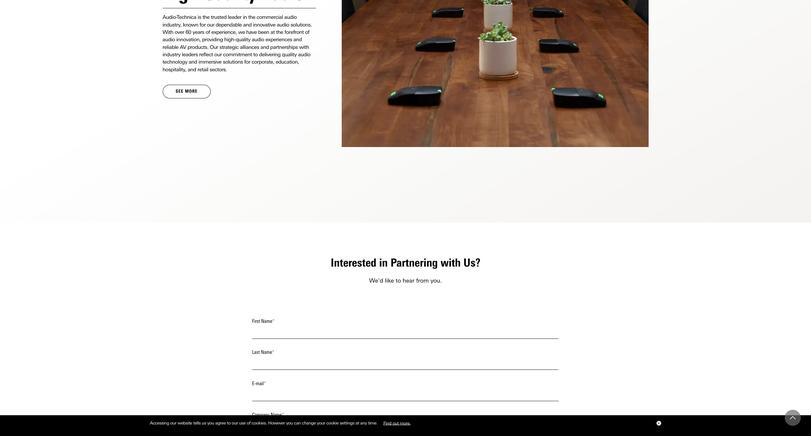 Task type: locate. For each thing, give the bounding box(es) containing it.
tells
[[193, 420, 201, 426]]

and down the leaders at the top left of the page
[[189, 59, 197, 65]]

in right leader
[[243, 14, 247, 20]]

been
[[258, 29, 269, 35]]

0 horizontal spatial you
[[207, 420, 214, 426]]

e-
[[252, 380, 256, 387]]

1 horizontal spatial you
[[286, 420, 293, 426]]

in up like
[[379, 256, 388, 269]]

years
[[193, 29, 204, 35]]

quality
[[236, 37, 251, 43], [282, 51, 297, 58]]

technica
[[177, 14, 196, 20]]

hear
[[403, 277, 415, 284]]

1 horizontal spatial for
[[244, 59, 250, 65]]

reliable
[[163, 44, 178, 50]]

1 vertical spatial to
[[396, 277, 401, 284]]

the right is
[[202, 14, 210, 20]]

2 you from the left
[[286, 420, 293, 426]]

at
[[271, 29, 275, 35], [356, 420, 359, 426]]

0 horizontal spatial in
[[243, 14, 247, 20]]

2 horizontal spatial to
[[396, 277, 401, 284]]

you
[[207, 420, 214, 426], [286, 420, 293, 426]]

1 horizontal spatial at
[[356, 420, 359, 426]]

and up have
[[243, 22, 252, 28]]

name right first
[[261, 318, 272, 324]]

for down commitment
[[244, 59, 250, 65]]

of
[[206, 29, 210, 35], [305, 29, 310, 35], [247, 420, 251, 426]]

and up the delivering
[[261, 44, 269, 50]]

2 horizontal spatial of
[[305, 29, 310, 35]]

our
[[210, 44, 218, 50]]

1 vertical spatial for
[[244, 59, 250, 65]]

partnering
[[391, 256, 438, 269]]

and left retail
[[188, 66, 196, 73]]

industry,
[[163, 22, 182, 28]]

1 horizontal spatial to
[[253, 51, 258, 58]]

2 vertical spatial to
[[227, 420, 231, 426]]

delivering
[[259, 51, 281, 58]]

arrow up image
[[790, 415, 796, 421]]

audio up education,
[[298, 51, 311, 58]]

of down 'solutions.'
[[305, 29, 310, 35]]

the
[[202, 14, 210, 20], [248, 14, 255, 20], [276, 29, 283, 35]]

0 horizontal spatial to
[[227, 420, 231, 426]]

name right last at left bottom
[[261, 349, 272, 355]]

Last Name text field
[[252, 357, 558, 370]]

1 horizontal spatial in
[[379, 256, 388, 269]]

interested in partnering with us?
[[331, 256, 480, 269]]

more
[[185, 89, 198, 94]]

sectors.
[[210, 66, 227, 73]]

and
[[243, 22, 252, 28], [293, 37, 302, 43], [261, 44, 269, 50], [189, 59, 197, 65], [188, 66, 196, 73]]

to right like
[[396, 277, 401, 284]]

change
[[302, 420, 316, 426]]

the up the innovative
[[248, 14, 255, 20]]

is
[[198, 14, 201, 20]]

audio
[[284, 14, 297, 20], [277, 22, 289, 28], [163, 37, 175, 43], [252, 37, 264, 43], [298, 51, 311, 58]]

the up experiences
[[276, 29, 283, 35]]

alliances
[[240, 44, 259, 50]]

0 horizontal spatial the
[[202, 14, 210, 20]]

1 vertical spatial at
[[356, 420, 359, 426]]

trusted
[[211, 14, 227, 20]]

we
[[238, 29, 245, 35]]

1 vertical spatial quality
[[282, 51, 297, 58]]

you right us
[[207, 420, 214, 426]]

2 vertical spatial name
[[271, 412, 282, 418]]

with
[[299, 44, 309, 50], [441, 256, 461, 269]]

name up the however
[[271, 412, 282, 418]]

1 vertical spatial with
[[441, 256, 461, 269]]

Company Name text field
[[252, 420, 558, 432]]

us
[[202, 420, 206, 426]]

name
[[261, 318, 272, 324], [261, 349, 272, 355], [271, 412, 282, 418]]

can
[[294, 420, 301, 426]]

0 vertical spatial in
[[243, 14, 247, 20]]

first
[[252, 318, 260, 324]]

reflect
[[199, 51, 213, 58]]

cross image
[[657, 422, 660, 425]]

accessing our website tells us you agree to our use of cookies. however you can change your cookie settings at any time.
[[150, 420, 379, 426]]

we'd like to hear from you.
[[369, 277, 442, 284]]

0 horizontal spatial at
[[271, 29, 275, 35]]

immersive
[[199, 59, 222, 65]]

settings
[[340, 420, 354, 426]]

1 vertical spatial in
[[379, 256, 388, 269]]

interested
[[331, 256, 376, 269]]

0 vertical spatial for
[[200, 22, 206, 28]]

cookies.
[[252, 420, 267, 426]]

technology
[[163, 59, 187, 65]]

find
[[383, 420, 391, 426]]

1 horizontal spatial quality
[[282, 51, 297, 58]]

1 vertical spatial name
[[261, 349, 272, 355]]

0 horizontal spatial for
[[200, 22, 206, 28]]

with left us?
[[441, 256, 461, 269]]

quality up education,
[[282, 51, 297, 58]]

0 vertical spatial at
[[271, 29, 275, 35]]

for down is
[[200, 22, 206, 28]]

in
[[243, 14, 247, 20], [379, 256, 388, 269]]

to down alliances at the left top
[[253, 51, 258, 58]]

experience,
[[211, 29, 237, 35]]

our
[[207, 22, 214, 28], [214, 51, 222, 58], [170, 420, 176, 426], [232, 420, 238, 426]]

with
[[163, 29, 173, 35]]

to
[[253, 51, 258, 58], [396, 277, 401, 284], [227, 420, 231, 426]]

0 horizontal spatial with
[[299, 44, 309, 50]]

0 horizontal spatial quality
[[236, 37, 251, 43]]

0 vertical spatial with
[[299, 44, 309, 50]]

out
[[393, 420, 399, 426]]

see
[[176, 89, 184, 94]]

2 horizontal spatial the
[[276, 29, 283, 35]]

our down trusted on the left top
[[207, 22, 214, 28]]

at right the been
[[271, 29, 275, 35]]

innovative
[[253, 22, 276, 28]]

commercial
[[257, 14, 283, 20]]

you left can on the left of the page
[[286, 420, 293, 426]]

quality down we
[[236, 37, 251, 43]]

to right agree
[[227, 420, 231, 426]]

0 vertical spatial name
[[261, 318, 272, 324]]

mail
[[256, 380, 264, 387]]

solutions.
[[291, 22, 312, 28]]

and down forefront
[[293, 37, 302, 43]]

1 horizontal spatial the
[[248, 14, 255, 20]]

products.
[[188, 44, 209, 50]]

solutions
[[223, 59, 243, 65]]

last name
[[252, 349, 272, 355]]

innovation,
[[176, 37, 201, 43]]

of right use
[[247, 420, 251, 426]]

with down forefront
[[299, 44, 309, 50]]

company name
[[252, 412, 282, 418]]

you.
[[431, 277, 442, 284]]

audio down the been
[[252, 37, 264, 43]]

of up providing
[[206, 29, 210, 35]]

at left any
[[356, 420, 359, 426]]

audio down with
[[163, 37, 175, 43]]

for
[[200, 22, 206, 28], [244, 59, 250, 65]]

0 vertical spatial to
[[253, 51, 258, 58]]

education,
[[276, 59, 299, 65]]

0 vertical spatial quality
[[236, 37, 251, 43]]

our left use
[[232, 420, 238, 426]]



Task type: describe. For each thing, give the bounding box(es) containing it.
company
[[252, 412, 270, 418]]

e-mail
[[252, 380, 264, 387]]

website
[[178, 420, 192, 426]]

60
[[186, 29, 191, 35]]

like
[[385, 277, 394, 284]]

high-
[[224, 37, 236, 43]]

1 horizontal spatial of
[[247, 420, 251, 426]]

at inside audio-technica is the trusted leader in the commercial audio industry, known for our dependable and innovative audio solutions. with over 60 years of experience, we have been at the forefront of audio innovation, providing high-quality audio experiences and reliable av products. our strategic alliances and partnerships with industry leaders reflect our commitment to delivering quality audio technology and immersive solutions for corporate, education, hospitality, and retail sectors.
[[271, 29, 275, 35]]

cookie
[[326, 420, 339, 426]]

partnerships
[[270, 44, 298, 50]]

industry
[[163, 51, 181, 58]]

see more
[[176, 89, 198, 94]]

0 horizontal spatial of
[[206, 29, 210, 35]]

known
[[183, 22, 198, 28]]

find out more. link
[[379, 418, 416, 428]]

leader
[[228, 14, 242, 20]]

hospitality,
[[163, 66, 186, 73]]

E-mail email field
[[252, 388, 558, 401]]

audio-
[[163, 14, 177, 20]]

strategic
[[220, 44, 239, 50]]

your
[[317, 420, 325, 426]]

experiences
[[266, 37, 292, 43]]

have
[[246, 29, 257, 35]]

find out more.
[[383, 420, 411, 426]]

name for last name
[[261, 349, 272, 355]]

last
[[252, 349, 260, 355]]

our left website
[[170, 420, 176, 426]]

use
[[239, 420, 246, 426]]

in inside audio-technica is the trusted leader in the commercial audio industry, known for our dependable and innovative audio solutions. with over 60 years of experience, we have been at the forefront of audio innovation, providing high-quality audio experiences and reliable av products. our strategic alliances and partnerships with industry leaders reflect our commitment to delivering quality audio technology and immersive solutions for corporate, education, hospitality, and retail sectors.
[[243, 14, 247, 20]]

audio up 'solutions.'
[[284, 14, 297, 20]]

leaders
[[182, 51, 198, 58]]

our down the our
[[214, 51, 222, 58]]

forefront
[[285, 29, 304, 35]]

audio up forefront
[[277, 22, 289, 28]]

retail
[[198, 66, 208, 73]]

av
[[180, 44, 186, 50]]

name for company name
[[271, 412, 282, 418]]

with inside audio-technica is the trusted leader in the commercial audio industry, known for our dependable and innovative audio solutions. with over 60 years of experience, we have been at the forefront of audio innovation, providing high-quality audio experiences and reliable av products. our strategic alliances and partnerships with industry leaders reflect our commitment to delivering quality audio technology and immersive solutions for corporate, education, hospitality, and retail sectors.
[[299, 44, 309, 50]]

see more button
[[163, 85, 211, 98]]

more.
[[400, 420, 411, 426]]

dependable
[[216, 22, 242, 28]]

name for first name
[[261, 318, 272, 324]]

any
[[360, 420, 367, 426]]

corporate,
[[252, 59, 274, 65]]

1 horizontal spatial with
[[441, 256, 461, 269]]

over
[[175, 29, 184, 35]]

agree
[[215, 420, 226, 426]]

from
[[416, 277, 429, 284]]

we'd
[[369, 277, 383, 284]]

to inside audio-technica is the trusted leader in the commercial audio industry, known for our dependable and innovative audio solutions. with over 60 years of experience, we have been at the forefront of audio innovation, providing high-quality audio experiences and reliable av products. our strategic alliances and partnerships with industry leaders reflect our commitment to delivering quality audio technology and immersive solutions for corporate, education, hospitality, and retail sectors.
[[253, 51, 258, 58]]

commitment
[[223, 51, 252, 58]]

1 you from the left
[[207, 420, 214, 426]]

first name
[[252, 318, 272, 324]]

us?
[[464, 256, 480, 269]]

accessing
[[150, 420, 169, 426]]

providing
[[202, 37, 223, 43]]

audio-technica is the trusted leader in the commercial audio industry, known for our dependable and innovative audio solutions. with over 60 years of experience, we have been at the forefront of audio innovation, providing high-quality audio experiences and reliable av products. our strategic alliances and partnerships with industry leaders reflect our commitment to delivering quality audio technology and immersive solutions for corporate, education, hospitality, and retail sectors.
[[163, 14, 312, 73]]

time.
[[368, 420, 378, 426]]

First Name text field
[[252, 326, 558, 339]]

however
[[268, 420, 285, 426]]



Task type: vqa. For each thing, say whether or not it's contained in the screenshot.
COMMERCIAL
yes



